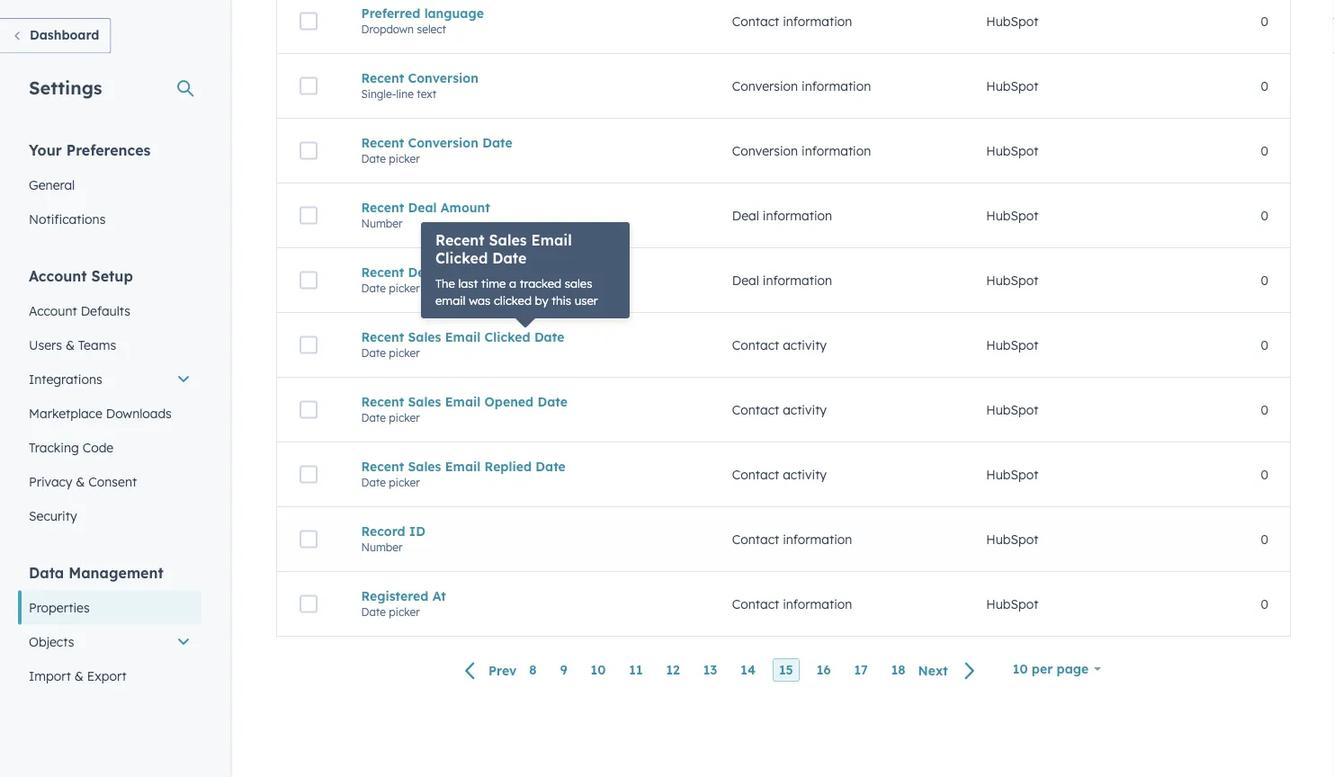 Task type: describe. For each thing, give the bounding box(es) containing it.
17 button
[[848, 659, 874, 682]]

email
[[435, 293, 466, 308]]

tracking
[[29, 440, 79, 455]]

recent sales email replied date date picker
[[361, 459, 566, 489]]

contact activity for recent sales email clicked date
[[732, 337, 827, 353]]

properties link
[[18, 591, 202, 625]]

tracked
[[520, 276, 562, 291]]

0 for registered at
[[1261, 596, 1269, 612]]

a
[[509, 276, 517, 291]]

marketplace
[[29, 405, 102, 421]]

0 for record id
[[1261, 532, 1269, 547]]

information for recent conversion
[[802, 78, 871, 94]]

deal inside recent deal amount number
[[408, 200, 437, 215]]

recent for recent sales email replied date date picker
[[361, 459, 404, 474]]

email for recent sales email clicked date the last time a tracked sales email was clicked by this user
[[531, 231, 572, 249]]

15
[[779, 662, 793, 678]]

registered at date picker
[[361, 588, 446, 619]]

hubspot for recent sales email replied date
[[986, 467, 1039, 482]]

preferred language dropdown select
[[361, 5, 484, 36]]

sales for recent sales email clicked date the last time a tracked sales email was clicked by this user
[[489, 231, 527, 249]]

contact activity for recent sales email replied date
[[732, 467, 827, 482]]

information for recent conversion date
[[802, 143, 871, 159]]

teams
[[78, 337, 116, 353]]

clicked for recent sales email clicked date the last time a tracked sales email was clicked by this user
[[435, 249, 488, 267]]

data management
[[29, 564, 164, 582]]

information for record id
[[783, 532, 852, 547]]

data
[[29, 564, 64, 582]]

contact for picker
[[732, 596, 779, 612]]

security
[[29, 508, 77, 524]]

code
[[82, 440, 114, 455]]

account setup
[[29, 267, 133, 285]]

select
[[417, 22, 446, 36]]

management
[[69, 564, 164, 582]]

information for recent deal close date
[[763, 272, 832, 288]]

0 for recent conversion
[[1261, 78, 1269, 94]]

recent sales email clicked date button
[[361, 329, 689, 345]]

hubspot for recent conversion date
[[986, 143, 1039, 159]]

12
[[666, 662, 680, 678]]

integrations
[[29, 371, 102, 387]]

recent sales email replied date button
[[361, 459, 689, 474]]

time
[[481, 276, 506, 291]]

registered
[[361, 588, 429, 604]]

14 button
[[734, 659, 762, 682]]

recent sales email clicked date tooltip
[[421, 222, 630, 318]]

consent
[[88, 474, 137, 489]]

email for recent sales email replied date date picker
[[445, 459, 481, 474]]

import
[[29, 668, 71, 684]]

date inside registered at date picker
[[361, 605, 386, 619]]

data management element
[[18, 563, 202, 727]]

11 button
[[623, 659, 649, 682]]

12 button
[[660, 659, 686, 682]]

information for registered at
[[783, 596, 852, 612]]

at
[[432, 588, 446, 604]]

objects
[[29, 634, 74, 650]]

account setup element
[[18, 266, 202, 533]]

recent conversion single-line text
[[361, 70, 479, 101]]

date inside recent sales email clicked date the last time a tracked sales email was clicked by this user
[[492, 249, 527, 267]]

hubspot for recent deal amount
[[986, 208, 1039, 223]]

your preferences
[[29, 141, 151, 159]]

9
[[560, 662, 567, 678]]

16
[[817, 662, 831, 678]]

record id button
[[361, 523, 689, 539]]

9 button
[[554, 659, 574, 682]]

import & export link
[[18, 659, 202, 693]]

contact for clicked
[[732, 337, 779, 353]]

picker inside registered at date picker
[[389, 605, 420, 619]]

11
[[629, 662, 643, 678]]

notifications
[[29, 211, 106, 227]]

preferred
[[361, 5, 420, 21]]

privacy & consent
[[29, 474, 137, 489]]

export
[[87, 668, 126, 684]]

deal inside the recent deal close date date picker
[[408, 264, 437, 280]]

language
[[424, 5, 484, 21]]

deal information for recent deal amount
[[732, 208, 832, 223]]

hubspot for recent deal close date
[[986, 272, 1039, 288]]

next
[[918, 662, 948, 678]]

recent sales email clicked date date picker
[[361, 329, 564, 360]]

10 for 10 per page
[[1013, 661, 1028, 677]]

number inside recent deal amount number
[[361, 217, 403, 230]]

downloads
[[106, 405, 172, 421]]

defaults
[[81, 303, 130, 318]]

integrations button
[[18, 362, 202, 396]]

users & teams link
[[18, 328, 202, 362]]

picker inside recent sales email clicked date date picker
[[389, 346, 420, 360]]

& for consent
[[76, 474, 85, 489]]

hubspot for recent sales email clicked date
[[986, 337, 1039, 353]]

0 for recent sales email clicked date
[[1261, 337, 1269, 353]]

clicked
[[494, 293, 532, 308]]

contact information for record id
[[732, 532, 852, 547]]

hubspot for record id
[[986, 532, 1039, 547]]

contact information for preferred language
[[732, 13, 852, 29]]

recent sales email opened date button
[[361, 394, 689, 410]]

hubspot for recent conversion
[[986, 78, 1039, 94]]

marketplace downloads link
[[18, 396, 202, 431]]

information for recent deal amount
[[763, 208, 832, 223]]

import & export
[[29, 668, 126, 684]]

picker inside recent conversion date date picker
[[389, 152, 420, 165]]

dashboard link
[[0, 18, 111, 54]]

setup
[[91, 267, 133, 285]]

single-
[[361, 87, 396, 101]]

5 contact from the top
[[732, 532, 779, 547]]

0 for recent conversion date
[[1261, 143, 1269, 159]]

sales for recent sales email replied date date picker
[[408, 459, 441, 474]]

18 button
[[885, 659, 912, 682]]

contact for opened
[[732, 402, 779, 418]]

notifications link
[[18, 202, 202, 236]]

14
[[741, 662, 756, 678]]

0 for recent deal amount
[[1261, 208, 1269, 223]]

id
[[409, 523, 426, 539]]

objects button
[[18, 625, 202, 659]]

recent for recent sales email opened date date picker
[[361, 394, 404, 410]]

recent for recent deal close date date picker
[[361, 264, 404, 280]]

sales for recent sales email opened date date picker
[[408, 394, 441, 410]]

recent for recent conversion single-line text
[[361, 70, 404, 86]]

properties
[[29, 600, 90, 615]]

privacy & consent link
[[18, 465, 202, 499]]

conversion inside "recent conversion single-line text"
[[408, 70, 479, 86]]

8
[[529, 662, 537, 678]]

pagination navigation
[[454, 659, 987, 683]]

email for recent sales email opened date date picker
[[445, 394, 481, 410]]

picker inside recent sales email replied date date picker
[[389, 476, 420, 489]]

by
[[535, 293, 548, 308]]

conversion information for recent conversion
[[732, 78, 871, 94]]

recent conversion date button
[[361, 135, 689, 150]]

general link
[[18, 168, 202, 202]]



Task type: vqa. For each thing, say whether or not it's contained in the screenshot.
the bottom Deal information
yes



Task type: locate. For each thing, give the bounding box(es) containing it.
17
[[854, 662, 868, 678]]

0 vertical spatial deal information
[[732, 208, 832, 223]]

1 vertical spatial account
[[29, 303, 77, 318]]

recent inside "recent conversion single-line text"
[[361, 70, 404, 86]]

information for preferred language
[[783, 13, 852, 29]]

email left replied
[[445, 459, 481, 474]]

16 button
[[811, 659, 837, 682]]

1 contact activity from the top
[[732, 337, 827, 353]]

conversion inside recent conversion date date picker
[[408, 135, 479, 150]]

picker up recent sales email replied date date picker
[[389, 411, 420, 424]]

2 deal information from the top
[[732, 272, 832, 288]]

email for recent sales email clicked date date picker
[[445, 329, 481, 345]]

recent deal close date button
[[361, 264, 689, 280]]

1 conversion information from the top
[[732, 78, 871, 94]]

6 contact from the top
[[732, 596, 779, 612]]

preferences
[[66, 141, 151, 159]]

2 contact from the top
[[732, 337, 779, 353]]

email left opened
[[445, 394, 481, 410]]

2 hubspot from the top
[[986, 78, 1039, 94]]

contact for select
[[732, 13, 779, 29]]

recent for recent conversion date date picker
[[361, 135, 404, 150]]

tab panel containing preferred language
[[262, 0, 1305, 702]]

6 0 from the top
[[1261, 337, 1269, 353]]

1 vertical spatial activity
[[783, 402, 827, 418]]

2 0 from the top
[[1261, 78, 1269, 94]]

dropdown
[[361, 22, 414, 36]]

sales
[[489, 231, 527, 249], [408, 329, 441, 345], [408, 394, 441, 410], [408, 459, 441, 474]]

& right privacy
[[76, 474, 85, 489]]

& for export
[[74, 668, 84, 684]]

account defaults link
[[18, 294, 202, 328]]

& left export
[[74, 668, 84, 684]]

account
[[29, 267, 87, 285], [29, 303, 77, 318]]

0 vertical spatial contact activity
[[732, 337, 827, 353]]

0 for recent sales email replied date
[[1261, 467, 1269, 482]]

sales inside recent sales email replied date date picker
[[408, 459, 441, 474]]

1 vertical spatial conversion information
[[732, 143, 871, 159]]

2 account from the top
[[29, 303, 77, 318]]

1 deal information from the top
[[732, 208, 832, 223]]

contact activity for recent sales email opened date
[[732, 402, 827, 418]]

1 vertical spatial number
[[361, 541, 403, 554]]

recent deal close date date picker
[[361, 264, 508, 295]]

13
[[703, 662, 717, 678]]

the
[[435, 276, 455, 291]]

10 right "9"
[[591, 662, 606, 678]]

tab panel
[[262, 0, 1305, 702]]

registered at button
[[361, 588, 689, 604]]

account for account defaults
[[29, 303, 77, 318]]

email inside recent sales email clicked date date picker
[[445, 329, 481, 345]]

10 0 from the top
[[1261, 596, 1269, 612]]

conversion information
[[732, 78, 871, 94], [732, 143, 871, 159]]

activity for recent sales email opened date
[[783, 402, 827, 418]]

2 contact activity from the top
[[732, 402, 827, 418]]

1 number from the top
[[361, 217, 403, 230]]

settings
[[29, 76, 102, 99]]

4 hubspot from the top
[[986, 208, 1039, 223]]

7 0 from the top
[[1261, 402, 1269, 418]]

deal information for recent deal close date
[[732, 272, 832, 288]]

picker down the recent deal close date date picker
[[389, 346, 420, 360]]

5 hubspot from the top
[[986, 272, 1039, 288]]

8 hubspot from the top
[[986, 467, 1039, 482]]

1 account from the top
[[29, 267, 87, 285]]

sales inside recent sales email clicked date date picker
[[408, 329, 441, 345]]

contact activity
[[732, 337, 827, 353], [732, 402, 827, 418], [732, 467, 827, 482]]

information
[[783, 13, 852, 29], [802, 78, 871, 94], [802, 143, 871, 159], [763, 208, 832, 223], [763, 272, 832, 288], [783, 532, 852, 547], [783, 596, 852, 612]]

deal
[[408, 200, 437, 215], [732, 208, 759, 223], [408, 264, 437, 280], [732, 272, 759, 288]]

3 contact activity from the top
[[732, 467, 827, 482]]

5 0 from the top
[[1261, 272, 1269, 288]]

sales
[[565, 276, 592, 291]]

3 contact from the top
[[732, 402, 779, 418]]

3 contact information from the top
[[732, 596, 852, 612]]

sales up recent deal close date button
[[489, 231, 527, 249]]

recent inside recent conversion date date picker
[[361, 135, 404, 150]]

account defaults
[[29, 303, 130, 318]]

text
[[417, 87, 437, 101]]

15 button
[[773, 659, 800, 682]]

1 picker from the top
[[389, 152, 420, 165]]

your preferences element
[[18, 140, 202, 236]]

9 0 from the top
[[1261, 532, 1269, 547]]

activity for recent sales email clicked date
[[783, 337, 827, 353]]

10
[[1013, 661, 1028, 677], [591, 662, 606, 678]]

recent inside the recent deal close date date picker
[[361, 264, 404, 280]]

clicked for recent sales email clicked date date picker
[[485, 329, 530, 345]]

conversion information for recent conversion date
[[732, 143, 871, 159]]

recent inside recent sales email replied date date picker
[[361, 459, 404, 474]]

4 0 from the top
[[1261, 208, 1269, 223]]

0 for recent deal close date
[[1261, 272, 1269, 288]]

recent sales email clicked date the last time a tracked sales email was clicked by this user
[[435, 231, 598, 308]]

0 vertical spatial clicked
[[435, 249, 488, 267]]

0 vertical spatial account
[[29, 267, 87, 285]]

sales up "id"
[[408, 459, 441, 474]]

5 picker from the top
[[389, 476, 420, 489]]

users & teams
[[29, 337, 116, 353]]

line
[[396, 87, 414, 101]]

sales inside recent sales email clicked date the last time a tracked sales email was clicked by this user
[[489, 231, 527, 249]]

3 hubspot from the top
[[986, 143, 1039, 159]]

1 vertical spatial contact information
[[732, 532, 852, 547]]

2 vertical spatial contact activity
[[732, 467, 827, 482]]

page
[[1057, 661, 1089, 677]]

9 hubspot from the top
[[986, 532, 1039, 547]]

0
[[1261, 13, 1269, 29], [1261, 78, 1269, 94], [1261, 143, 1269, 159], [1261, 208, 1269, 223], [1261, 272, 1269, 288], [1261, 337, 1269, 353], [1261, 402, 1269, 418], [1261, 467, 1269, 482], [1261, 532, 1269, 547], [1261, 596, 1269, 612]]

10 left per at right
[[1013, 661, 1028, 677]]

7 hubspot from the top
[[986, 402, 1039, 418]]

&
[[66, 337, 75, 353], [76, 474, 85, 489], [74, 668, 84, 684]]

2 vertical spatial activity
[[783, 467, 827, 482]]

1 vertical spatial deal information
[[732, 272, 832, 288]]

2 vertical spatial contact information
[[732, 596, 852, 612]]

recent sales email opened date date picker
[[361, 394, 568, 424]]

1 hubspot from the top
[[986, 13, 1039, 29]]

3 activity from the top
[[783, 467, 827, 482]]

prev
[[489, 662, 517, 678]]

marketplace downloads
[[29, 405, 172, 421]]

10 for 10
[[591, 662, 606, 678]]

10 per page
[[1013, 661, 1089, 677]]

hubspot
[[986, 13, 1039, 29], [986, 78, 1039, 94], [986, 143, 1039, 159], [986, 208, 1039, 223], [986, 272, 1039, 288], [986, 337, 1039, 353], [986, 402, 1039, 418], [986, 467, 1039, 482], [986, 532, 1039, 547], [986, 596, 1039, 612]]

& right users
[[66, 337, 75, 353]]

clicked inside recent sales email clicked date date picker
[[485, 329, 530, 345]]

record
[[361, 523, 405, 539]]

18
[[891, 662, 906, 678]]

1 vertical spatial contact activity
[[732, 402, 827, 418]]

number inside record id number
[[361, 541, 403, 554]]

close
[[441, 264, 474, 280]]

recent for recent deal amount number
[[361, 200, 404, 215]]

0 for preferred language
[[1261, 13, 1269, 29]]

8 button
[[523, 659, 543, 682]]

4 picker from the top
[[389, 411, 420, 424]]

recent conversion date date picker
[[361, 135, 513, 165]]

contact for replied
[[732, 467, 779, 482]]

2 contact information from the top
[[732, 532, 852, 547]]

4 contact from the top
[[732, 467, 779, 482]]

general
[[29, 177, 75, 193]]

1 vertical spatial &
[[76, 474, 85, 489]]

0 vertical spatial contact information
[[732, 13, 852, 29]]

& for teams
[[66, 337, 75, 353]]

replied
[[485, 459, 532, 474]]

picker down registered
[[389, 605, 420, 619]]

number
[[361, 217, 403, 230], [361, 541, 403, 554]]

account up users
[[29, 303, 77, 318]]

0 for recent sales email opened date
[[1261, 402, 1269, 418]]

sales down email
[[408, 329, 441, 345]]

picker
[[389, 152, 420, 165], [389, 281, 420, 295], [389, 346, 420, 360], [389, 411, 420, 424], [389, 476, 420, 489], [389, 605, 420, 619]]

1 0 from the top
[[1261, 13, 1269, 29]]

10 hubspot from the top
[[986, 596, 1039, 612]]

sales inside 'recent sales email opened date date picker'
[[408, 394, 441, 410]]

number down record
[[361, 541, 403, 554]]

recent deal amount button
[[361, 200, 689, 215]]

clicked inside recent sales email clicked date the last time a tracked sales email was clicked by this user
[[435, 249, 488, 267]]

recent inside recent sales email clicked date date picker
[[361, 329, 404, 345]]

clicked up last
[[435, 249, 488, 267]]

privacy
[[29, 474, 72, 489]]

account up account defaults at the top left
[[29, 267, 87, 285]]

preferred language button
[[361, 5, 689, 21]]

recent inside 'recent sales email opened date date picker'
[[361, 394, 404, 410]]

picker up recent deal amount number
[[389, 152, 420, 165]]

1 activity from the top
[[783, 337, 827, 353]]

hubspot for registered at
[[986, 596, 1039, 612]]

hubspot for recent sales email opened date
[[986, 402, 1039, 418]]

email
[[531, 231, 572, 249], [445, 329, 481, 345], [445, 394, 481, 410], [445, 459, 481, 474]]

activity for recent sales email replied date
[[783, 467, 827, 482]]

6 picker from the top
[[389, 605, 420, 619]]

was
[[469, 293, 491, 308]]

amount
[[441, 200, 490, 215]]

3 0 from the top
[[1261, 143, 1269, 159]]

1 contact from the top
[[732, 13, 779, 29]]

1 vertical spatial clicked
[[485, 329, 530, 345]]

conversion
[[408, 70, 479, 86], [732, 78, 798, 94], [408, 135, 479, 150], [732, 143, 798, 159]]

dashboard
[[30, 27, 99, 43]]

picker inside 'recent sales email opened date date picker'
[[389, 411, 420, 424]]

2 activity from the top
[[783, 402, 827, 418]]

0 vertical spatial conversion information
[[732, 78, 871, 94]]

picker inside the recent deal close date date picker
[[389, 281, 420, 295]]

record id number
[[361, 523, 426, 554]]

recent inside recent sales email clicked date the last time a tracked sales email was clicked by this user
[[435, 231, 485, 249]]

hubspot for preferred language
[[986, 13, 1039, 29]]

email inside recent sales email clicked date the last time a tracked sales email was clicked by this user
[[531, 231, 572, 249]]

sales for recent sales email clicked date date picker
[[408, 329, 441, 345]]

1 horizontal spatial 10
[[1013, 661, 1028, 677]]

clicked down clicked
[[485, 329, 530, 345]]

email inside 'recent sales email opened date date picker'
[[445, 394, 481, 410]]

& inside data management element
[[74, 668, 84, 684]]

6 hubspot from the top
[[986, 337, 1039, 353]]

2 vertical spatial &
[[74, 668, 84, 684]]

email down email
[[445, 329, 481, 345]]

sales down recent sales email clicked date date picker
[[408, 394, 441, 410]]

1 contact information from the top
[[732, 13, 852, 29]]

10 inside 10 per page "popup button"
[[1013, 661, 1028, 677]]

3 picker from the top
[[389, 346, 420, 360]]

tracking code
[[29, 440, 114, 455]]

0 vertical spatial &
[[66, 337, 75, 353]]

email up recent deal close date button
[[531, 231, 572, 249]]

picker left "the"
[[389, 281, 420, 295]]

recent for recent sales email clicked date the last time a tracked sales email was clicked by this user
[[435, 231, 485, 249]]

next button
[[912, 659, 987, 683]]

2 picker from the top
[[389, 281, 420, 295]]

deal information
[[732, 208, 832, 223], [732, 272, 832, 288]]

picker up "id"
[[389, 476, 420, 489]]

security link
[[18, 499, 202, 533]]

clicked
[[435, 249, 488, 267], [485, 329, 530, 345]]

0 vertical spatial activity
[[783, 337, 827, 353]]

13 button
[[697, 659, 724, 682]]

contact information for registered at
[[732, 596, 852, 612]]

account for account setup
[[29, 267, 87, 285]]

2 number from the top
[[361, 541, 403, 554]]

recent conversion button
[[361, 70, 689, 86]]

recent for recent sales email clicked date date picker
[[361, 329, 404, 345]]

email inside recent sales email replied date date picker
[[445, 459, 481, 474]]

2 conversion information from the top
[[732, 143, 871, 159]]

0 vertical spatial number
[[361, 217, 403, 230]]

0 horizontal spatial 10
[[591, 662, 606, 678]]

10 inside 10 button
[[591, 662, 606, 678]]

this
[[552, 293, 571, 308]]

recent inside recent deal amount number
[[361, 200, 404, 215]]

opened
[[485, 394, 534, 410]]

user
[[575, 293, 598, 308]]

8 0 from the top
[[1261, 467, 1269, 482]]

number up the recent deal close date date picker
[[361, 217, 403, 230]]



